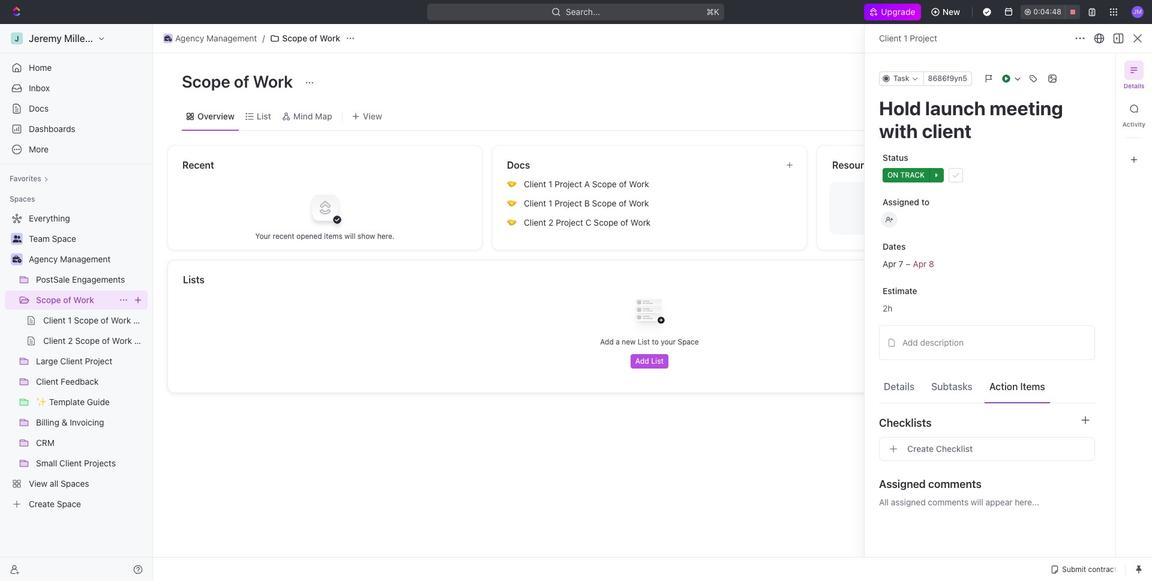 Task type: locate. For each thing, give the bounding box(es) containing it.
mind
[[293, 111, 313, 121]]

1 vertical spatial agency
[[29, 254, 58, 264]]

scope of work link
[[267, 31, 343, 46], [36, 291, 114, 310]]

client down upgrade link
[[879, 33, 902, 43]]

add down add a new list to your space
[[636, 357, 649, 366]]

scope right c
[[594, 217, 618, 228]]

client 1 project a scope of work
[[524, 179, 649, 189]]

0 vertical spatial space
[[52, 234, 76, 244]]

scope of work link right /
[[267, 31, 343, 46]]

upgrade link
[[864, 4, 921, 20]]

guide
[[87, 397, 110, 407]]

spaces
[[10, 195, 35, 204], [61, 478, 89, 489]]

2 🤝 from the top
[[507, 199, 517, 208]]

1 vertical spatial 🤝
[[507, 199, 517, 208]]

recent
[[273, 231, 295, 240]]

a
[[616, 337, 620, 346]]

add for add description
[[903, 337, 918, 348]]

list link
[[254, 108, 271, 125]]

upgrade
[[881, 7, 915, 17]]

scope up client 2 scope of work docs
[[74, 315, 99, 325]]

large
[[36, 356, 58, 366]]

0 horizontal spatial spaces
[[10, 195, 35, 204]]

1 horizontal spatial create
[[908, 444, 934, 454]]

tree containing everything
[[5, 209, 154, 514]]

client 1 project
[[879, 33, 938, 43]]

project for client 1 project a scope of work
[[555, 179, 582, 189]]

add left description
[[903, 337, 918, 348]]

🤝
[[507, 179, 517, 189], [507, 199, 517, 208], [507, 218, 517, 227]]

client feedback link
[[36, 372, 145, 391]]

create checklist button
[[879, 437, 1096, 461]]

1 inside 'sidebar' navigation
[[68, 315, 72, 325]]

details inside task sidebar navigation tab list
[[1124, 82, 1145, 89]]

0 vertical spatial business time image
[[164, 35, 172, 41]]

jm button
[[1129, 2, 1148, 22]]

1 down upgrade
[[904, 33, 908, 43]]

list down add a new list to your space
[[651, 357, 664, 366]]

assigned to
[[883, 197, 930, 207]]

0 vertical spatial management
[[207, 33, 257, 43]]

0 horizontal spatial agency management link
[[29, 250, 145, 269]]

action items button
[[985, 375, 1050, 397]]

your
[[255, 231, 271, 240]]

0 vertical spatial 🤝
[[507, 179, 517, 189]]

0 vertical spatial spaces
[[10, 195, 35, 204]]

1 horizontal spatial 2
[[549, 217, 554, 228]]

details inside button
[[884, 381, 915, 392]]

1 vertical spatial scope of work
[[182, 71, 297, 91]]

0 horizontal spatial to
[[652, 337, 659, 346]]

a
[[585, 179, 590, 189]]

scope of work right /
[[282, 33, 340, 43]]

client for client 1 project b scope of work
[[524, 198, 547, 208]]

no lists icon. image
[[626, 289, 674, 337]]

2
[[549, 217, 554, 228], [68, 336, 73, 346]]

docs
[[29, 103, 49, 113], [507, 160, 530, 170], [133, 315, 153, 325], [134, 336, 154, 346]]

1 horizontal spatial list
[[638, 337, 650, 346]]

project down the new button
[[910, 33, 938, 43]]

agency management up postsale engagements at the left of the page
[[29, 254, 111, 264]]

create checklist
[[908, 444, 973, 454]]

of up overview at left
[[234, 71, 250, 91]]

0 horizontal spatial agency management
[[29, 254, 111, 264]]

view inside 'sidebar' navigation
[[29, 478, 48, 489]]

1 horizontal spatial agency management
[[175, 33, 257, 43]]

user group image
[[12, 235, 21, 243]]

client 1 project b scope of work
[[524, 198, 649, 208]]

1 vertical spatial to
[[652, 337, 659, 346]]

create down checklists
[[908, 444, 934, 454]]

1 vertical spatial management
[[60, 254, 111, 264]]

0 horizontal spatial scope of work link
[[36, 291, 114, 310]]

business time image
[[164, 35, 172, 41], [12, 256, 21, 263]]

agency management link down team space link
[[29, 250, 145, 269]]

0 horizontal spatial apr
[[883, 258, 897, 269]]

1 vertical spatial scope of work link
[[36, 291, 114, 310]]

🤝 for client 1 project b scope of work
[[507, 199, 517, 208]]

add left a
[[601, 337, 614, 346]]

1 vertical spatial create
[[29, 499, 55, 509]]

2 vertical spatial scope of work
[[36, 295, 94, 305]]

home
[[29, 62, 52, 73]]

3 🤝 from the top
[[507, 218, 517, 227]]

1 left b
[[549, 198, 553, 208]]

0 vertical spatial to
[[922, 197, 930, 207]]

jeremy miller's workspace
[[29, 33, 149, 44]]

client up view all spaces link
[[59, 458, 82, 468]]

apr left 7
[[883, 258, 897, 269]]

client down postsale
[[43, 315, 66, 325]]

on track button
[[879, 164, 1096, 186]]

create down all
[[29, 499, 55, 509]]

1 horizontal spatial agency management link
[[160, 31, 260, 46]]

c
[[586, 217, 592, 228]]

0 vertical spatial scope of work
[[282, 33, 340, 43]]

2 vertical spatial 🤝
[[507, 218, 517, 227]]

client left c
[[524, 217, 547, 228]]

docs link
[[5, 99, 148, 118]]

client for client feedback
[[36, 376, 58, 387]]

management down team space link
[[60, 254, 111, 264]]

assigned down on track
[[883, 197, 920, 207]]

management left /
[[207, 33, 257, 43]]

create for create checklist
[[908, 444, 934, 454]]

space inside create space link
[[57, 499, 81, 509]]

assigned comments button
[[879, 469, 1096, 498]]

0 horizontal spatial list
[[257, 111, 271, 121]]

of right /
[[310, 33, 318, 43]]

jeremy miller's workspace, , element
[[11, 32, 23, 44]]

scope of work up overview at left
[[182, 71, 297, 91]]

mind map
[[293, 111, 332, 121]]

0 horizontal spatial details
[[884, 381, 915, 392]]

task button
[[879, 71, 924, 86]]

business time image down user group image on the top left of the page
[[12, 256, 21, 263]]

0 vertical spatial assigned
[[883, 197, 920, 207]]

1 up client 2 scope of work docs
[[68, 315, 72, 325]]

spaces down favorites
[[10, 195, 35, 204]]

scope of work down postsale
[[36, 295, 94, 305]]

2 vertical spatial space
[[57, 499, 81, 509]]

comments up all assigned comments will appear here...
[[929, 478, 982, 490]]

project left c
[[556, 217, 584, 228]]

1 horizontal spatial details
[[1124, 82, 1145, 89]]

assigned
[[891, 497, 926, 507]]

to down track
[[922, 197, 930, 207]]

client 1 scope of work docs
[[43, 315, 153, 325]]

client left b
[[524, 198, 547, 208]]

project down client 2 scope of work docs link
[[85, 356, 112, 366]]

0 vertical spatial list
[[257, 111, 271, 121]]

1 vertical spatial view
[[29, 478, 48, 489]]

add inside "button"
[[903, 337, 918, 348]]

agency management
[[175, 33, 257, 43], [29, 254, 111, 264]]

of down postsale engagements at the left of the page
[[63, 295, 71, 305]]

task sidebar navigation tab list
[[1121, 61, 1148, 169]]

space for create space
[[57, 499, 81, 509]]

add inside button
[[636, 357, 649, 366]]

0 vertical spatial agency management
[[175, 33, 257, 43]]

here.
[[377, 231, 395, 240]]

estimate
[[883, 286, 918, 296]]

0 horizontal spatial agency
[[29, 254, 58, 264]]

assigned up assigned
[[879, 478, 926, 490]]

space down view all spaces link
[[57, 499, 81, 509]]

1 horizontal spatial business time image
[[164, 35, 172, 41]]

client
[[879, 33, 902, 43], [524, 179, 547, 189], [524, 198, 547, 208], [524, 217, 547, 228], [43, 315, 66, 325], [43, 336, 66, 346], [60, 356, 83, 366], [36, 376, 58, 387], [59, 458, 82, 468]]

create inside 'sidebar' navigation
[[29, 499, 55, 509]]

to
[[922, 197, 930, 207], [652, 337, 659, 346]]

all assigned comments will appear here...
[[879, 497, 1040, 507]]

team space link
[[29, 229, 145, 249]]

dates
[[883, 241, 906, 252]]

business time image inside 'sidebar' navigation
[[12, 256, 21, 263]]

1 for client 1 project
[[904, 33, 908, 43]]

0 vertical spatial create
[[908, 444, 934, 454]]

8686f9yn5
[[928, 74, 968, 83]]

client left 'a'
[[524, 179, 547, 189]]

1 🤝 from the top
[[507, 179, 517, 189]]

0 horizontal spatial will
[[345, 231, 356, 240]]

will left appear at the bottom right of the page
[[971, 497, 984, 507]]

agency management link
[[160, 31, 260, 46], [29, 250, 145, 269]]

apr
[[883, 258, 897, 269], [913, 258, 927, 269]]

automations
[[1069, 33, 1119, 43]]

0 vertical spatial agency management link
[[160, 31, 260, 46]]

scope of work inside 'sidebar' navigation
[[36, 295, 94, 305]]

8686f9yn5 button
[[924, 71, 972, 86]]

1 vertical spatial agency management
[[29, 254, 111, 264]]

2 horizontal spatial add
[[903, 337, 918, 348]]

✨
[[36, 397, 47, 407]]

2 for scope
[[68, 336, 73, 346]]

0 vertical spatial scope of work link
[[267, 31, 343, 46]]

comments down assigned comments at the right bottom of page
[[928, 497, 969, 507]]

0 horizontal spatial 2
[[68, 336, 73, 346]]

0 horizontal spatial business time image
[[12, 256, 21, 263]]

of right c
[[621, 217, 629, 228]]

1 horizontal spatial apr
[[913, 258, 927, 269]]

create for create space
[[29, 499, 55, 509]]

spaces down small client projects
[[61, 478, 89, 489]]

add for add list
[[636, 357, 649, 366]]

0 vertical spatial will
[[345, 231, 356, 240]]

agency management link left /
[[160, 31, 260, 46]]

space down everything link
[[52, 234, 76, 244]]

7
[[899, 258, 904, 269]]

1 horizontal spatial agency
[[175, 33, 204, 43]]

client inside 'link'
[[36, 376, 58, 387]]

will left show
[[345, 231, 356, 240]]

🤝 for client 2 project c scope of work
[[507, 218, 517, 227]]

⌘k
[[707, 7, 720, 17]]

1 horizontal spatial spaces
[[61, 478, 89, 489]]

of right 'a'
[[619, 179, 627, 189]]

assigned inside dropdown button
[[879, 478, 926, 490]]

2 inside client 2 scope of work docs link
[[68, 336, 73, 346]]

view for view all spaces
[[29, 478, 48, 489]]

0:04:48
[[1034, 7, 1062, 16]]

2 vertical spatial list
[[651, 357, 664, 366]]

template
[[49, 397, 85, 407]]

client for client 1 scope of work docs
[[43, 315, 66, 325]]

details up checklists
[[884, 381, 915, 392]]

0 vertical spatial comments
[[929, 478, 982, 490]]

view left all
[[29, 478, 48, 489]]

2 up large client project
[[68, 336, 73, 346]]

1 vertical spatial agency management link
[[29, 250, 145, 269]]

dashboards
[[29, 124, 75, 134]]

checklist
[[936, 444, 973, 454]]

scope right /
[[282, 33, 307, 43]]

1 vertical spatial assigned
[[879, 478, 926, 490]]

2 horizontal spatial list
[[651, 357, 664, 366]]

client up large
[[43, 336, 66, 346]]

scope of work link down postsale engagements at the left of the page
[[36, 291, 114, 310]]

1 horizontal spatial will
[[971, 497, 984, 507]]

b
[[585, 198, 590, 208]]

space right your
[[678, 337, 699, 346]]

sidebar navigation
[[0, 24, 155, 581]]

2 left c
[[549, 217, 554, 228]]

view right the "map"
[[363, 111, 382, 121]]

tree
[[5, 209, 154, 514]]

0 horizontal spatial add
[[601, 337, 614, 346]]

project left 'a'
[[555, 179, 582, 189]]

overview
[[198, 111, 235, 121]]

1 horizontal spatial view
[[363, 111, 382, 121]]

0 horizontal spatial create
[[29, 499, 55, 509]]

agency management left /
[[175, 33, 257, 43]]

1 horizontal spatial management
[[207, 33, 257, 43]]

details
[[1124, 82, 1145, 89], [884, 381, 915, 392]]

list left the mind
[[257, 111, 271, 121]]

scope up large client project link
[[75, 336, 100, 346]]

items
[[1021, 381, 1046, 392]]

0 vertical spatial details
[[1124, 82, 1145, 89]]

engagements
[[72, 274, 125, 285]]

0 vertical spatial view
[[363, 111, 382, 121]]

add list button
[[631, 354, 669, 369]]

1 vertical spatial details
[[884, 381, 915, 392]]

1 left 'a'
[[549, 179, 553, 189]]

small client projects
[[36, 458, 116, 468]]

client down large
[[36, 376, 58, 387]]

1 vertical spatial list
[[638, 337, 650, 346]]

1 horizontal spatial to
[[922, 197, 930, 207]]

view inside button
[[363, 111, 382, 121]]

scope of work
[[282, 33, 340, 43], [182, 71, 297, 91], [36, 295, 94, 305]]

billing & invoicing
[[36, 417, 104, 427]]

create inside button
[[908, 444, 934, 454]]

view all spaces link
[[5, 474, 145, 493]]

1 for client 1 project b scope of work
[[549, 198, 553, 208]]

1 vertical spatial business time image
[[12, 256, 21, 263]]

list right new on the right of the page
[[638, 337, 650, 346]]

create
[[908, 444, 934, 454], [29, 499, 55, 509]]

here...
[[1015, 497, 1040, 507]]

to left your
[[652, 337, 659, 346]]

space inside team space link
[[52, 234, 76, 244]]

0 horizontal spatial view
[[29, 478, 48, 489]]

workspace
[[99, 33, 149, 44]]

project left b
[[555, 198, 582, 208]]

client for client 2 scope of work docs
[[43, 336, 66, 346]]

project inside 'sidebar' navigation
[[85, 356, 112, 366]]

1 vertical spatial 2
[[68, 336, 73, 346]]

Edit task name text field
[[879, 97, 1096, 143]]

project
[[910, 33, 938, 43], [555, 179, 582, 189], [555, 198, 582, 208], [556, 217, 584, 228], [85, 356, 112, 366]]

jm
[[1134, 8, 1143, 15]]

details up activity on the top of the page
[[1124, 82, 1145, 89]]

0 horizontal spatial management
[[60, 254, 111, 264]]

1 horizontal spatial add
[[636, 357, 649, 366]]

of
[[310, 33, 318, 43], [234, 71, 250, 91], [619, 179, 627, 189], [619, 198, 627, 208], [621, 217, 629, 228], [63, 295, 71, 305], [101, 315, 109, 325], [102, 336, 110, 346]]

assigned
[[883, 197, 920, 207], [879, 478, 926, 490]]

business time image right workspace at left
[[164, 35, 172, 41]]

apr right – at the right of page
[[913, 258, 927, 269]]

0 vertical spatial 2
[[549, 217, 554, 228]]

1 horizontal spatial scope of work link
[[267, 31, 343, 46]]



Task type: describe. For each thing, give the bounding box(es) containing it.
details button
[[879, 375, 920, 397]]

inbox
[[29, 83, 50, 93]]

management inside 'sidebar' navigation
[[60, 254, 111, 264]]

client for client 1 project
[[879, 33, 902, 43]]

crm
[[36, 438, 55, 448]]

team space
[[29, 234, 76, 244]]

add description button
[[884, 333, 1091, 352]]

–
[[906, 258, 911, 269]]

recent
[[182, 160, 214, 170]]

scope right b
[[592, 198, 617, 208]]

new
[[622, 337, 636, 346]]

track
[[901, 170, 925, 179]]

scope right 'a'
[[592, 179, 617, 189]]

automations button
[[1063, 29, 1125, 47]]

client up client feedback
[[60, 356, 83, 366]]

1 for client 1 project a scope of work
[[549, 179, 553, 189]]

view all spaces
[[29, 478, 89, 489]]

show
[[358, 231, 375, 240]]

map
[[315, 111, 332, 121]]

subtasks button
[[927, 375, 978, 397]]

client 2 scope of work docs link
[[43, 331, 154, 351]]

1 vertical spatial will
[[971, 497, 984, 507]]

2 for project
[[549, 217, 554, 228]]

1 apr from the left
[[883, 258, 897, 269]]

crm link
[[36, 433, 145, 453]]

project for large client project
[[85, 356, 112, 366]]

all
[[50, 478, 58, 489]]

team
[[29, 234, 50, 244]]

view for view
[[363, 111, 382, 121]]

of down client 1 scope of work docs link
[[102, 336, 110, 346]]

project for client 1 project b scope of work
[[555, 198, 582, 208]]

lists
[[183, 274, 205, 285]]

✨ template guide link
[[36, 393, 145, 412]]

0 vertical spatial agency
[[175, 33, 204, 43]]

action
[[990, 381, 1018, 392]]

1 for client 1 scope of work docs
[[68, 315, 72, 325]]

lists button
[[182, 273, 1118, 287]]

everything
[[29, 213, 70, 223]]

postsale engagements link
[[36, 270, 145, 289]]

resources button
[[832, 158, 1101, 172]]

client for client 2 project c scope of work
[[524, 217, 547, 228]]

home link
[[5, 58, 148, 77]]

inbox link
[[5, 79, 148, 98]]

client 2 scope of work docs
[[43, 336, 154, 346]]

your
[[661, 337, 676, 346]]

checklists
[[879, 416, 932, 429]]

view button
[[347, 108, 386, 125]]

subtasks
[[932, 381, 973, 392]]

everything link
[[5, 209, 145, 228]]

1 vertical spatial comments
[[928, 497, 969, 507]]

your recent opened items will show here.
[[255, 231, 395, 240]]

project for client 2 project c scope of work
[[556, 217, 584, 228]]

add a new list to your space
[[601, 337, 699, 346]]

favorites button
[[5, 172, 53, 186]]

1 vertical spatial spaces
[[61, 478, 89, 489]]

client for client 1 project a scope of work
[[524, 179, 547, 189]]

jeremy
[[29, 33, 62, 44]]

on track
[[888, 170, 925, 179]]

agency inside 'sidebar' navigation
[[29, 254, 58, 264]]

/
[[263, 33, 265, 43]]

mind map link
[[291, 108, 332, 125]]

dashboards link
[[5, 119, 148, 139]]

client feedback
[[36, 376, 99, 387]]

assigned for assigned to
[[883, 197, 920, 207]]

🤝 for client 1 project a scope of work
[[507, 179, 517, 189]]

postsale
[[36, 274, 70, 285]]

favorites
[[10, 174, 41, 183]]

of up client 2 scope of work docs
[[101, 315, 109, 325]]

large client project
[[36, 356, 112, 366]]

2h button
[[879, 298, 1096, 319]]

tree inside 'sidebar' navigation
[[5, 209, 154, 514]]

resources
[[833, 160, 880, 170]]

activity
[[1123, 121, 1146, 128]]

space for team space
[[52, 234, 76, 244]]

2 apr from the left
[[913, 258, 927, 269]]

more button
[[5, 140, 148, 159]]

project for client 1 project
[[910, 33, 938, 43]]

of right b
[[619, 198, 627, 208]]

description
[[921, 337, 964, 348]]

action items
[[990, 381, 1046, 392]]

invoicing
[[70, 417, 104, 427]]

new
[[943, 7, 961, 17]]

1 vertical spatial space
[[678, 337, 699, 346]]

scope down postsale
[[36, 295, 61, 305]]

overview link
[[195, 108, 235, 125]]

billing & invoicing link
[[36, 413, 145, 432]]

search...
[[566, 7, 601, 17]]

scope up overview "link"
[[182, 71, 230, 91]]

projects
[[84, 458, 116, 468]]

client 1 scope of work docs link
[[43, 311, 153, 330]]

&
[[62, 417, 68, 427]]

more
[[29, 144, 49, 154]]

j
[[15, 34, 19, 43]]

comments inside dropdown button
[[929, 478, 982, 490]]

no recent items image
[[301, 183, 349, 231]]

assigned for assigned comments
[[879, 478, 926, 490]]

add for add a new list to your space
[[601, 337, 614, 346]]

checklists button
[[879, 408, 1096, 437]]

agency management inside 'sidebar' navigation
[[29, 254, 111, 264]]

appear
[[986, 497, 1013, 507]]

create space link
[[5, 495, 145, 514]]

postsale engagements
[[36, 274, 125, 285]]

0:04:48 button
[[1021, 5, 1081, 19]]

✨ template guide
[[36, 397, 110, 407]]

items
[[324, 231, 343, 240]]

status
[[883, 152, 909, 163]]

list inside button
[[651, 357, 664, 366]]

large client project link
[[36, 352, 145, 371]]

opened
[[297, 231, 322, 240]]



Task type: vqa. For each thing, say whether or not it's contained in the screenshot.
Everything
yes



